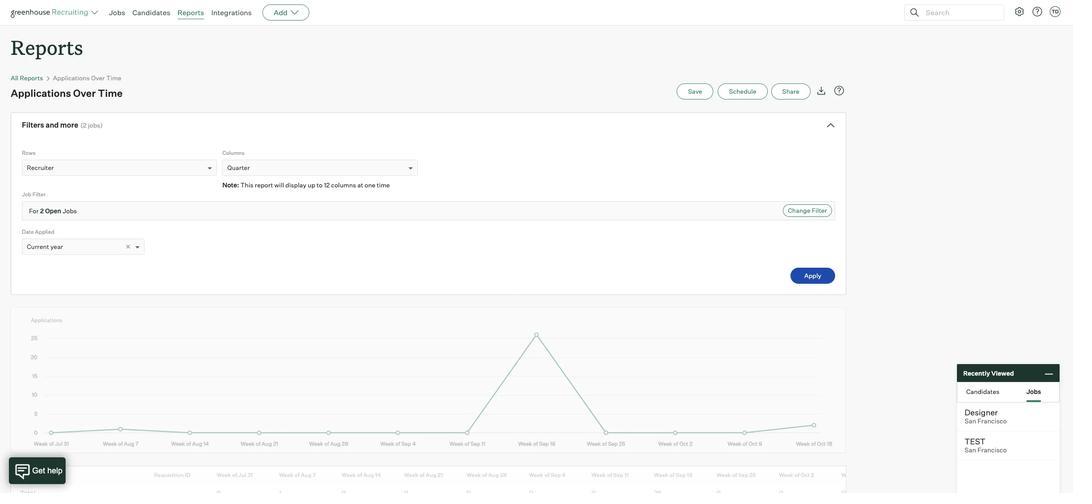 Task type: locate. For each thing, give the bounding box(es) containing it.
week left 28
[[467, 472, 481, 479]]

1 vertical spatial filter
[[812, 207, 828, 214]]

aug
[[301, 472, 312, 479], [364, 472, 374, 479], [426, 472, 437, 479], [489, 472, 499, 479]]

0 vertical spatial candidates
[[132, 8, 170, 17]]

0 vertical spatial filter
[[33, 191, 46, 198]]

candidates
[[132, 8, 170, 17], [967, 388, 1000, 396]]

of right 25
[[795, 472, 800, 479]]

francisco up test san francisco
[[978, 418, 1008, 426]]

week of oct 2
[[780, 472, 815, 479]]

current year option
[[27, 243, 63, 251]]

candidates right jobs link
[[132, 8, 170, 17]]

week left 4
[[529, 472, 544, 479]]

9 week from the left
[[717, 472, 731, 479]]

of
[[232, 472, 237, 479], [295, 472, 300, 479], [357, 472, 362, 479], [420, 472, 425, 479], [482, 472, 487, 479], [545, 472, 550, 479], [608, 472, 613, 479], [670, 472, 675, 479], [733, 472, 738, 479], [795, 472, 800, 479], [858, 472, 863, 479]]

filter
[[33, 191, 46, 198], [812, 207, 828, 214]]

1 of from the left
[[232, 472, 237, 479]]

week of aug 7 column header
[[270, 467, 340, 484]]

2 vertical spatial 2
[[812, 472, 815, 479]]

week of sep 4 column header
[[520, 467, 591, 484]]

week left 21
[[404, 472, 419, 479]]

week left 9
[[842, 472, 857, 479]]

7 week from the left
[[592, 472, 606, 479]]

san inside test san francisco
[[965, 447, 977, 455]]

reports down greenhouse recruiting image
[[11, 34, 83, 60]]

tab list
[[958, 383, 1060, 402]]

row group
[[11, 484, 958, 494]]

0 vertical spatial job
[[22, 191, 31, 198]]

applications
[[53, 74, 90, 82], [11, 87, 71, 99]]

td button
[[1049, 4, 1063, 19]]

3 sep from the left
[[676, 472, 686, 479]]

1 san from the top
[[965, 418, 977, 426]]

year
[[50, 243, 63, 251]]

28
[[500, 472, 507, 479]]

to
[[317, 181, 323, 189]]

3 aug from the left
[[426, 472, 437, 479]]

oct inside column header
[[801, 472, 810, 479]]

4 of from the left
[[420, 472, 425, 479]]

6 week from the left
[[529, 472, 544, 479]]

recently viewed
[[964, 370, 1015, 377]]

week of aug 14
[[342, 472, 381, 479]]

add button
[[263, 4, 310, 21]]

1 aug from the left
[[301, 472, 312, 479]]

2 week from the left
[[279, 472, 294, 479]]

francisco for test
[[978, 447, 1008, 455]]

8 week from the left
[[654, 472, 669, 479]]

week left 11
[[592, 472, 606, 479]]

1 sep from the left
[[551, 472, 561, 479]]

1 vertical spatial job
[[20, 472, 30, 479]]

quarter
[[227, 164, 250, 172]]

sep left 11
[[614, 472, 624, 479]]

francisco down designer san francisco
[[978, 447, 1008, 455]]

recently
[[964, 370, 991, 377]]

1 horizontal spatial filter
[[812, 207, 828, 214]]

candidates down the recently viewed
[[967, 388, 1000, 396]]

sep inside column header
[[676, 472, 686, 479]]

sep for 25
[[739, 472, 749, 479]]

cell
[[145, 484, 208, 494]]

applications over time link
[[53, 74, 121, 82]]

4 sep from the left
[[739, 472, 749, 479]]

1 vertical spatial applications over time
[[11, 87, 123, 99]]

aug inside 'column header'
[[426, 472, 437, 479]]

of inside column header
[[295, 472, 300, 479]]

reports link
[[178, 8, 204, 17]]

week inside 'column header'
[[404, 472, 419, 479]]

11 of from the left
[[858, 472, 863, 479]]

2 san from the top
[[965, 447, 977, 455]]

for 2 open jobs
[[29, 207, 77, 215]]

over
[[91, 74, 105, 82], [73, 87, 96, 99]]

1 horizontal spatial jobs
[[109, 8, 125, 17]]

10 of from the left
[[795, 472, 800, 479]]

applications right the all reports at the top
[[53, 74, 90, 82]]

1 oct from the left
[[801, 472, 810, 479]]

san inside designer san francisco
[[965, 418, 977, 426]]

week right 25
[[780, 472, 794, 479]]

reports
[[178, 8, 204, 17], [11, 34, 83, 60], [20, 74, 43, 82]]

14
[[375, 472, 381, 479]]

1 horizontal spatial candidates
[[967, 388, 1000, 396]]

5 of from the left
[[482, 472, 487, 479]]

of left 9
[[858, 472, 863, 479]]

job
[[22, 191, 31, 198], [20, 472, 30, 479]]

recruiter option
[[27, 164, 54, 172]]

of left 4
[[545, 472, 550, 479]]

3 of from the left
[[357, 472, 362, 479]]

aug left 28
[[489, 472, 499, 479]]

week left 14
[[342, 472, 356, 479]]

aug left 14
[[364, 472, 374, 479]]

of left 28
[[482, 472, 487, 479]]

filter for job filter
[[33, 191, 46, 198]]

filter right the change
[[812, 207, 828, 214]]

job column header
[[11, 467, 153, 484]]

0 vertical spatial row
[[11, 467, 958, 484]]

1 vertical spatial francisco
[[978, 447, 1008, 455]]

of for 14
[[357, 472, 362, 479]]

current
[[27, 243, 49, 251]]

faq image
[[834, 85, 845, 96]]

week of sep 4
[[529, 472, 566, 479]]

open
[[45, 207, 61, 215]]

1 vertical spatial jobs
[[63, 207, 77, 215]]

×
[[126, 242, 131, 251]]

applications over time
[[53, 74, 121, 82], [11, 87, 123, 99]]

change filter button
[[784, 205, 833, 217]]

reports right the candidates link
[[178, 8, 204, 17]]

at
[[358, 181, 363, 189]]

0 horizontal spatial oct
[[801, 472, 810, 479]]

week left 18
[[654, 472, 669, 479]]

san for designer
[[965, 418, 977, 426]]

0 vertical spatial over
[[91, 74, 105, 82]]

reports right all
[[20, 74, 43, 82]]

2 francisco from the top
[[978, 447, 1008, 455]]

aug inside column header
[[301, 472, 312, 479]]

aug for 7
[[301, 472, 312, 479]]

2 horizontal spatial 2
[[812, 472, 815, 479]]

candidates inside tab list
[[967, 388, 1000, 396]]

0 horizontal spatial jobs
[[63, 207, 77, 215]]

greenhouse recruiting image
[[11, 7, 91, 18]]

18
[[687, 472, 693, 479]]

0 horizontal spatial 2
[[40, 207, 44, 215]]

sep
[[551, 472, 561, 479], [614, 472, 624, 479], [676, 472, 686, 479], [739, 472, 749, 479]]

will
[[275, 181, 284, 189]]

aug for 21
[[426, 472, 437, 479]]

job inside column header
[[20, 472, 30, 479]]

share
[[783, 88, 800, 95]]

of left jul
[[232, 472, 237, 479]]

21
[[438, 472, 443, 479]]

1 vertical spatial san
[[965, 447, 977, 455]]

change filter
[[789, 207, 828, 214]]

9 of from the left
[[733, 472, 738, 479]]

week of jul 31
[[217, 472, 253, 479]]

sep left 25
[[739, 472, 749, 479]]

week of aug 7
[[279, 472, 316, 479]]

san down designer san francisco
[[965, 447, 977, 455]]

1 vertical spatial reports
[[11, 34, 83, 60]]

of left 14
[[357, 472, 362, 479]]

1 vertical spatial row
[[11, 484, 958, 494]]

4 week from the left
[[404, 472, 419, 479]]

applications down the all reports at the top
[[11, 87, 71, 99]]

filter inside button
[[812, 207, 828, 214]]

1 francisco from the top
[[978, 418, 1008, 426]]

schedule
[[730, 88, 757, 95]]

6 of from the left
[[545, 472, 550, 479]]

san for test
[[965, 447, 977, 455]]

2
[[83, 122, 87, 129], [40, 207, 44, 215], [812, 472, 815, 479]]

francisco
[[978, 418, 1008, 426], [978, 447, 1008, 455]]

5 week from the left
[[467, 472, 481, 479]]

of left 7
[[295, 472, 300, 479]]

0 vertical spatial reports
[[178, 8, 204, 17]]

quarter option
[[227, 164, 250, 172]]

8 of from the left
[[670, 472, 675, 479]]

week of aug 28
[[467, 472, 507, 479]]

grid
[[11, 467, 958, 494]]

2 inside column header
[[812, 472, 815, 479]]

of left 11
[[608, 472, 613, 479]]

francisco inside designer san francisco
[[978, 418, 1008, 426]]

of inside column header
[[670, 472, 675, 479]]

display
[[286, 181, 307, 189]]

Search text field
[[924, 6, 997, 19]]

2 vertical spatial reports
[[20, 74, 43, 82]]

oct for 2
[[801, 472, 810, 479]]

this
[[241, 181, 254, 189]]

requisition
[[154, 472, 184, 479]]

10 week from the left
[[780, 472, 794, 479]]

share button
[[772, 84, 811, 100]]

jobs link
[[109, 8, 125, 17]]

time
[[106, 74, 121, 82], [98, 87, 123, 99]]

filters and more ( 2 jobs )
[[22, 121, 103, 130]]

of left 21
[[420, 472, 425, 479]]

0 vertical spatial 2
[[83, 122, 87, 129]]

0 vertical spatial san
[[965, 418, 977, 426]]

of left 25
[[733, 472, 738, 479]]

up
[[308, 181, 316, 189]]

3 week from the left
[[342, 472, 356, 479]]

san
[[965, 418, 977, 426], [965, 447, 977, 455]]

week inside column header
[[279, 472, 294, 479]]

week left jul
[[217, 472, 231, 479]]

1 week from the left
[[217, 472, 231, 479]]

row
[[11, 467, 958, 484], [11, 484, 958, 494]]

week for week of aug 21
[[404, 472, 419, 479]]

filter up for
[[33, 191, 46, 198]]

2 aug from the left
[[364, 472, 374, 479]]

week left 7
[[279, 472, 294, 479]]

4 aug from the left
[[489, 472, 499, 479]]

jobs
[[88, 122, 100, 129]]

sep left 4
[[551, 472, 561, 479]]

aug for 28
[[489, 472, 499, 479]]

aug left 7
[[301, 472, 312, 479]]

all reports
[[11, 74, 43, 82]]

time
[[377, 181, 390, 189]]

1 horizontal spatial oct
[[864, 472, 873, 479]]

td button
[[1051, 6, 1061, 17]]

1 vertical spatial 2
[[40, 207, 44, 215]]

1 horizontal spatial 2
[[83, 122, 87, 129]]

0 vertical spatial francisco
[[978, 418, 1008, 426]]

7 of from the left
[[608, 472, 613, 479]]

0 vertical spatial time
[[106, 74, 121, 82]]

2 horizontal spatial jobs
[[1027, 388, 1042, 396]]

of inside 'column header'
[[420, 472, 425, 479]]

francisco inside test san francisco
[[978, 447, 1008, 455]]

1 vertical spatial candidates
[[967, 388, 1000, 396]]

0 horizontal spatial filter
[[33, 191, 46, 198]]

0 vertical spatial jobs
[[109, 8, 125, 17]]

job for job
[[20, 472, 30, 479]]

11 week from the left
[[842, 472, 857, 479]]

2 oct from the left
[[864, 472, 873, 479]]

rows
[[22, 150, 36, 156]]

aug left 21
[[426, 472, 437, 479]]

2 vertical spatial jobs
[[1027, 388, 1042, 396]]

week of oct 2 column header
[[771, 467, 841, 484]]

san up 'test' in the bottom of the page
[[965, 418, 977, 426]]

integrations link
[[211, 8, 252, 17]]

oct
[[801, 472, 810, 479], [864, 472, 873, 479]]

1 vertical spatial applications
[[11, 87, 71, 99]]

1 row from the top
[[11, 467, 958, 484]]

of left 18
[[670, 472, 675, 479]]

week of aug 21
[[404, 472, 443, 479]]

week inside column header
[[654, 472, 669, 479]]

week left 25
[[717, 472, 731, 479]]

31
[[248, 472, 253, 479]]

2 sep from the left
[[614, 472, 624, 479]]

sep left 18
[[676, 472, 686, 479]]

all
[[11, 74, 18, 82]]

date applied
[[22, 229, 54, 235]]

2 of from the left
[[295, 472, 300, 479]]



Task type: vqa. For each thing, say whether or not it's contained in the screenshot.
the of within Week of Sep 18 column header
yes



Task type: describe. For each thing, give the bounding box(es) containing it.
grid containing job
[[11, 467, 958, 494]]

7
[[313, 472, 316, 479]]

of for 18
[[670, 472, 675, 479]]

12
[[324, 181, 330, 189]]

sep for 4
[[551, 472, 561, 479]]

jul
[[238, 472, 247, 479]]

week of aug 21 column header
[[395, 467, 465, 484]]

columns
[[331, 181, 356, 189]]

sep for 18
[[676, 472, 686, 479]]

integrations
[[211, 8, 252, 17]]

one
[[365, 181, 376, 189]]

note:
[[223, 181, 239, 189]]

test san francisco
[[965, 437, 1008, 455]]

all reports link
[[11, 74, 43, 82]]

note: this report will display up to 12 columns at one time
[[223, 181, 390, 189]]

more
[[60, 121, 78, 130]]

requisition id
[[154, 472, 191, 479]]

1 vertical spatial time
[[98, 87, 123, 99]]

requisition id column header
[[145, 467, 215, 484]]

change
[[789, 207, 811, 214]]

week of sep 11
[[592, 472, 629, 479]]

current year
[[27, 243, 63, 251]]

francisco for designer
[[978, 418, 1008, 426]]

columns
[[223, 150, 245, 156]]

week of sep 11 column header
[[583, 467, 653, 484]]

job for job filter
[[22, 191, 31, 198]]

of for 21
[[420, 472, 425, 479]]

week of jul 31 column header
[[208, 467, 278, 484]]

)
[[100, 122, 103, 129]]

recruiter
[[27, 164, 54, 172]]

(
[[81, 122, 83, 129]]

id
[[185, 472, 191, 479]]

9
[[874, 472, 878, 479]]

of for 2
[[795, 472, 800, 479]]

designer
[[965, 408, 999, 418]]

1 vertical spatial over
[[73, 87, 96, 99]]

of for 11
[[608, 472, 613, 479]]

week for week of sep 11
[[592, 472, 606, 479]]

4
[[562, 472, 566, 479]]

row containing job
[[11, 467, 958, 484]]

25
[[750, 472, 756, 479]]

save button
[[677, 84, 714, 100]]

of for 28
[[482, 472, 487, 479]]

week for week of aug 14
[[342, 472, 356, 479]]

aug for 14
[[364, 472, 374, 479]]

0 vertical spatial applications
[[53, 74, 90, 82]]

apply button
[[791, 268, 836, 284]]

week for week of oct 9
[[842, 472, 857, 479]]

apply
[[805, 272, 822, 280]]

of for 4
[[545, 472, 550, 479]]

2 row from the top
[[11, 484, 958, 494]]

week for week of aug 28
[[467, 472, 481, 479]]

11
[[625, 472, 629, 479]]

week of aug 14 column header
[[333, 467, 403, 484]]

download image
[[817, 85, 827, 96]]

of for 9
[[858, 472, 863, 479]]

date
[[22, 229, 34, 235]]

save
[[689, 88, 703, 95]]

job filter
[[22, 191, 46, 198]]

2 inside filters and more ( 2 jobs )
[[83, 122, 87, 129]]

candidates link
[[132, 8, 170, 17]]

of for 7
[[295, 472, 300, 479]]

0 horizontal spatial candidates
[[132, 8, 170, 17]]

week for week of aug 7
[[279, 472, 294, 479]]

schedule button
[[718, 84, 768, 100]]

week for week of oct 2
[[780, 472, 794, 479]]

and
[[46, 121, 59, 130]]

filters
[[22, 121, 44, 130]]

of for 25
[[733, 472, 738, 479]]

week of aug 28 column header
[[458, 467, 528, 484]]

week for week of sep 4
[[529, 472, 544, 479]]

oct for 9
[[864, 472, 873, 479]]

week for week of jul 31
[[217, 472, 231, 479]]

test
[[965, 437, 986, 447]]

viewed
[[992, 370, 1015, 377]]

week of sep 25 column header
[[708, 467, 778, 484]]

report
[[255, 181, 273, 189]]

of for 31
[[232, 472, 237, 479]]

week for week of sep 18
[[654, 472, 669, 479]]

td
[[1052, 8, 1060, 15]]

week of oct 9
[[842, 472, 878, 479]]

sep for 11
[[614, 472, 624, 479]]

add
[[274, 8, 288, 17]]

designer san francisco
[[965, 408, 1008, 426]]

filter for change filter
[[812, 207, 828, 214]]

tab list containing candidates
[[958, 383, 1060, 402]]

save and schedule this report to revisit it! element
[[677, 84, 718, 100]]

week for week of sep 25
[[717, 472, 731, 479]]

configure image
[[1015, 6, 1026, 17]]

0 vertical spatial applications over time
[[53, 74, 121, 82]]

applied
[[35, 229, 54, 235]]

for
[[29, 207, 39, 215]]

week of sep 18 column header
[[645, 467, 716, 484]]

week of sep 18
[[654, 472, 693, 479]]

week of sep 25
[[717, 472, 756, 479]]



